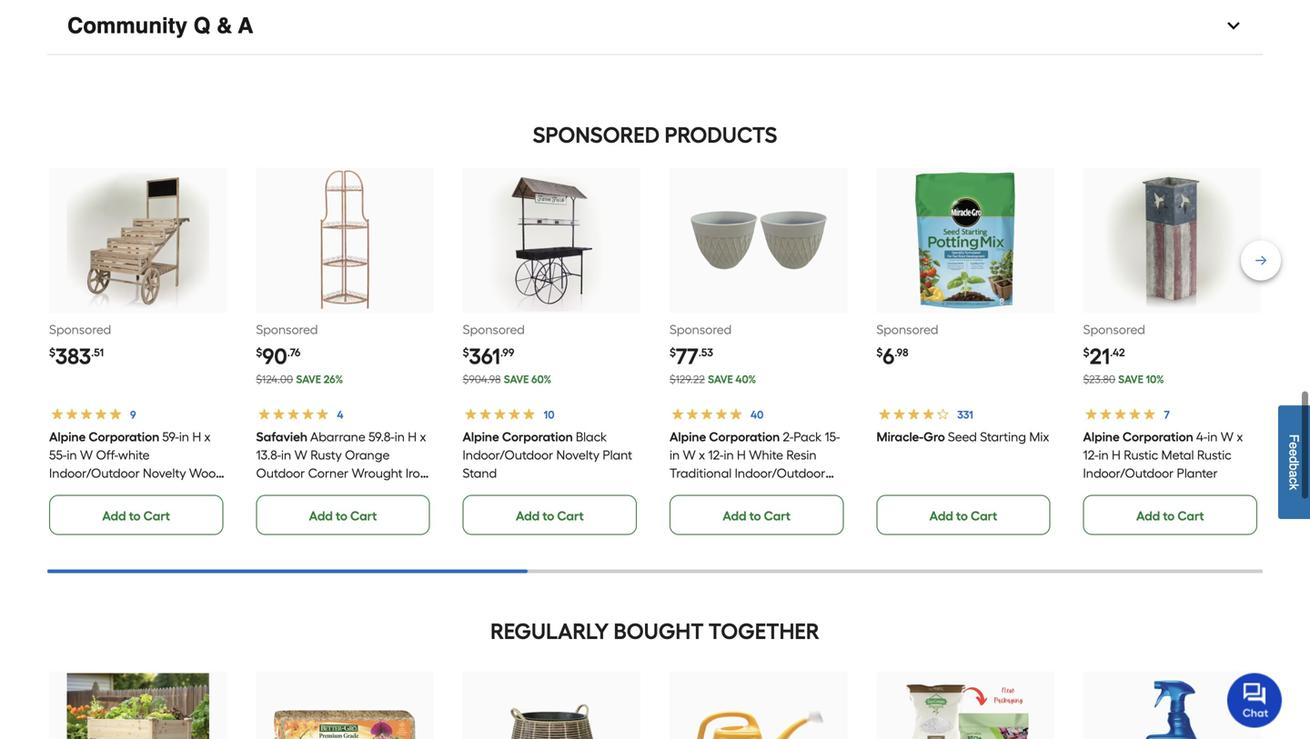 Task type: locate. For each thing, give the bounding box(es) containing it.
alpine corporation up off-
[[49, 429, 159, 445]]

add down 4-in w x 12-in h rustic metal rustic indoor/outdoor planter
[[1136, 509, 1160, 524]]

$ inside $ 361 .99
[[463, 346, 469, 359]]

$ left .51
[[49, 346, 55, 359]]

2 12- from the left
[[1083, 448, 1099, 463]]

cart down wrought
[[350, 509, 377, 524]]

sta-green 8-quart organic perlite improves soil structure image
[[894, 674, 1036, 740]]

5 cart from the left
[[971, 509, 997, 524]]

add to cart down the miracle-gro seed starting mix
[[929, 509, 997, 524]]

to inside 77 list item
[[749, 509, 761, 524]]

veikous 46.8-in w x 30.3-in h natural cedar contemporary/modern outdoor garden bed image
[[67, 674, 209, 740]]

1 vertical spatial planter
[[670, 484, 710, 500]]

to for 90
[[336, 509, 347, 524]]

15-
[[825, 429, 840, 445]]

add to cart inside 90 list item
[[309, 509, 377, 524]]

alpine up 55-
[[49, 429, 86, 445]]

to inside 21 list item
[[1163, 509, 1175, 524]]

add to cart down 2-pack 15- in w x 12-in h white resin traditional indoor/outdoor planter
[[723, 509, 791, 524]]

cart inside 90 list item
[[350, 509, 377, 524]]

w inside 59-in h x 55-in w off-white indoor/outdoor novelty wood plant stand
[[80, 448, 93, 463]]

black indoor/outdoor novelty plant stand
[[463, 429, 632, 481]]

to inside 361 list item
[[542, 509, 554, 524]]

2 corporation from the left
[[502, 429, 573, 445]]

add for 21
[[1136, 509, 1160, 524]]

orange
[[345, 448, 389, 463]]

1 add from the left
[[102, 509, 126, 524]]

2 $ from the left
[[256, 346, 262, 359]]

cart inside 21 list item
[[1177, 509, 1204, 524]]

$ up $23.80
[[1083, 346, 1090, 359]]

w left off-
[[80, 448, 93, 463]]

add down traditional
[[723, 509, 746, 524]]

sponsored inside 383 list item
[[49, 322, 111, 338]]

save inside 90 list item
[[296, 373, 321, 386]]

4 corporation from the left
[[1123, 429, 1193, 445]]

cart down the "metal"
[[1177, 509, 1204, 524]]

x up 'iron'
[[420, 429, 426, 445]]

plant down outdoor at bottom left
[[256, 484, 286, 500]]

add to cart inside '6' list item
[[929, 509, 997, 524]]

3 alpine from the left
[[670, 429, 706, 445]]

c
[[1287, 478, 1301, 484]]

save for 90
[[296, 373, 321, 386]]

$ up $904.98
[[463, 346, 469, 359]]

regularly
[[490, 619, 609, 645]]

add to cart for 90
[[309, 509, 377, 524]]

to down 'black indoor/outdoor novelty plant stand'
[[542, 509, 554, 524]]

6 add to cart from the left
[[1136, 509, 1204, 524]]

sponsored inside southdeep products heading
[[533, 122, 660, 148]]

plant
[[603, 448, 632, 463], [49, 484, 79, 500], [256, 484, 286, 500]]

alpine corporation up the "metal"
[[1083, 429, 1193, 445]]

5 add to cart link from the left
[[876, 495, 1050, 535]]

3 $ from the left
[[463, 346, 469, 359]]

rustic
[[1124, 448, 1158, 463], [1197, 448, 1232, 463]]

stand down off-
[[82, 484, 116, 500]]

h inside 59-in h x 55-in w off-white indoor/outdoor novelty wood plant stand
[[192, 429, 201, 445]]

x inside 2-pack 15- in w x 12-in h white resin traditional indoor/outdoor planter
[[699, 448, 705, 463]]

5 to from the left
[[956, 509, 968, 524]]

black
[[576, 429, 607, 445]]

alpine corporation 59-in h x 55-in w off-white indoor/outdoor novelty wood plant stand image
[[67, 170, 209, 312]]

corporation inside 383 list item
[[89, 429, 159, 445]]

cart for 90
[[350, 509, 377, 524]]

alpine corporation
[[49, 429, 159, 445], [463, 429, 573, 445], [670, 429, 780, 445], [1083, 429, 1193, 445]]

3 corporation from the left
[[709, 429, 780, 445]]

to down 4-in w x 12-in h rustic metal rustic indoor/outdoor planter
[[1163, 509, 1175, 524]]

$ up $129.22
[[670, 346, 676, 359]]

alpine
[[49, 429, 86, 445], [463, 429, 499, 445], [670, 429, 706, 445], [1083, 429, 1120, 445]]

5 $ from the left
[[876, 346, 883, 359]]

1 corporation from the left
[[89, 429, 159, 445]]

6 add from the left
[[1136, 509, 1160, 524]]

corporation up the white at the left bottom
[[89, 429, 159, 445]]

starting
[[980, 429, 1026, 445]]

add to cart link down the miracle-gro seed starting mix
[[876, 495, 1050, 535]]

add to cart link inside 90 list item
[[256, 495, 430, 535]]

1 save from the left
[[296, 373, 321, 386]]

add inside 383 list item
[[102, 509, 126, 524]]

.98
[[895, 346, 908, 359]]

2 add to cart from the left
[[309, 509, 377, 524]]

add to cart link inside 21 list item
[[1083, 495, 1257, 535]]

2 alpine from the left
[[463, 429, 499, 445]]

cart for 77
[[764, 509, 791, 524]]

h right the 59-
[[192, 429, 201, 445]]

alpine corporation inside 21 list item
[[1083, 429, 1193, 445]]

h right 59.8-
[[408, 429, 417, 445]]

alpine for 21
[[1083, 429, 1120, 445]]

2 horizontal spatial stand
[[463, 466, 497, 481]]

planter down traditional
[[670, 484, 710, 500]]

cart inside 361 list item
[[557, 509, 584, 524]]

corporation up white at bottom
[[709, 429, 780, 445]]

outdoor
[[256, 466, 305, 481]]

cart inside 77 list item
[[764, 509, 791, 524]]

3 add from the left
[[516, 509, 540, 524]]

add to cart inside 21 list item
[[1136, 509, 1204, 524]]

5 add from the left
[[929, 509, 953, 524]]

plant inside 'black indoor/outdoor novelty plant stand'
[[603, 448, 632, 463]]

h left the "metal"
[[1112, 448, 1121, 463]]

stand inside abarrane 59.8-in h x 13.8-in w rusty orange outdoor corner wrought iron plant stand
[[289, 484, 323, 500]]

add down 'black indoor/outdoor novelty plant stand'
[[516, 509, 540, 524]]

corporation up the "metal"
[[1123, 429, 1193, 445]]

bloem classic 2-gallons earthy yellow plastic classic watering can image
[[687, 674, 829, 740]]

1 $ from the left
[[49, 346, 55, 359]]

h left white at bottom
[[737, 448, 746, 463]]

1 rustic from the left
[[1124, 448, 1158, 463]]

community q & a
[[67, 13, 253, 38]]

to
[[129, 509, 141, 524], [336, 509, 347, 524], [542, 509, 554, 524], [749, 509, 761, 524], [956, 509, 968, 524], [1163, 509, 1175, 524]]

x right 4-
[[1237, 429, 1243, 445]]

stand down corner
[[289, 484, 323, 500]]

cart
[[143, 509, 170, 524], [350, 509, 377, 524], [557, 509, 584, 524], [764, 509, 791, 524], [971, 509, 997, 524], [1177, 509, 1204, 524]]

w up traditional
[[683, 448, 696, 463]]

add inside 77 list item
[[723, 509, 746, 524]]

1 alpine from the left
[[49, 429, 86, 445]]

$ 383 .51
[[49, 343, 104, 370]]

alpine down $904.98
[[463, 429, 499, 445]]

indoor/outdoor inside 'black indoor/outdoor novelty plant stand'
[[463, 448, 553, 463]]

save left 10%
[[1118, 373, 1143, 386]]

4 alpine from the left
[[1083, 429, 1120, 445]]

stand inside 59-in h x 55-in w off-white indoor/outdoor novelty wood plant stand
[[82, 484, 116, 500]]

alpine corporation inside 77 list item
[[670, 429, 780, 445]]

1 horizontal spatial plant
[[256, 484, 286, 500]]

traditional
[[670, 466, 732, 481]]

$ left .98
[[876, 346, 883, 359]]

4 to from the left
[[749, 509, 761, 524]]

add down corner
[[309, 509, 333, 524]]

save for 361
[[504, 373, 529, 386]]

add to cart link down 'black indoor/outdoor novelty plant stand'
[[463, 495, 637, 535]]

1 horizontal spatial 12-
[[1083, 448, 1099, 463]]

alpine corporation for 361
[[463, 429, 573, 445]]

indoor/outdoor down the "metal"
[[1083, 466, 1174, 481]]

e
[[1287, 442, 1301, 449], [1287, 449, 1301, 456]]

4 cart from the left
[[764, 509, 791, 524]]

w right 4-
[[1221, 429, 1234, 445]]

383 list item
[[49, 168, 227, 535]]

alpine for 361
[[463, 429, 499, 445]]

indoor/outdoor down $904.98 save 60% at the left of the page
[[463, 448, 553, 463]]

alpine corporation down $904.98 save 60% at the left of the page
[[463, 429, 573, 445]]

$
[[49, 346, 55, 359], [256, 346, 262, 359], [463, 346, 469, 359], [670, 346, 676, 359], [876, 346, 883, 359], [1083, 346, 1090, 359]]

1 horizontal spatial rustic
[[1197, 448, 1232, 463]]

383
[[55, 343, 91, 370]]

90 list item
[[256, 168, 434, 535]]

save left 60%
[[504, 373, 529, 386]]

h inside abarrane 59.8-in h x 13.8-in w rusty orange outdoor corner wrought iron plant stand
[[408, 429, 417, 445]]

add to cart inside 361 list item
[[516, 509, 584, 524]]

55-
[[49, 448, 67, 463]]

10%
[[1146, 373, 1164, 386]]

1 cart from the left
[[143, 509, 170, 524]]

6 cart from the left
[[1177, 509, 1204, 524]]

h
[[192, 429, 201, 445], [408, 429, 417, 445], [737, 448, 746, 463], [1112, 448, 1121, 463]]

$ for 383
[[49, 346, 55, 359]]

12- down $23.80
[[1083, 448, 1099, 463]]

regularly bought together heading
[[47, 614, 1263, 650]]

$124.00
[[256, 373, 293, 386]]

1 e from the top
[[1287, 442, 1301, 449]]

alpine corporation for 21
[[1083, 429, 1193, 445]]

4 alpine corporation from the left
[[1083, 429, 1193, 445]]

chat invite button image
[[1227, 673, 1283, 728]]

miracle-
[[876, 429, 923, 445]]

add down gro
[[929, 509, 953, 524]]

alpine up traditional
[[670, 429, 706, 445]]

save inside 77 list item
[[708, 373, 733, 386]]

alpine inside 21 list item
[[1083, 429, 1120, 445]]

add inside 21 list item
[[1136, 509, 1160, 524]]

1 vertical spatial novelty
[[143, 466, 186, 481]]

to down corner
[[336, 509, 347, 524]]

add inside 90 list item
[[309, 509, 333, 524]]

add to cart down corner
[[309, 509, 377, 524]]

alpine corporation inside 361 list item
[[463, 429, 573, 445]]

$ 6 .98
[[876, 343, 908, 370]]

alpine corporation up traditional
[[670, 429, 780, 445]]

$ inside $ 90 .76
[[256, 346, 262, 359]]

alpine inside 77 list item
[[670, 429, 706, 445]]

add inside 361 list item
[[516, 509, 540, 524]]

save inside 21 list item
[[1118, 373, 1143, 386]]

0 vertical spatial novelty
[[556, 448, 600, 463]]

products
[[665, 122, 777, 148]]

1 horizontal spatial planter
[[1177, 466, 1218, 481]]

1 to from the left
[[129, 509, 141, 524]]

to inside 90 list item
[[336, 509, 347, 524]]

0 vertical spatial planter
[[1177, 466, 1218, 481]]

$ 361 .99
[[463, 343, 514, 370]]

corporation inside 21 list item
[[1123, 429, 1193, 445]]

$ up $124.00
[[256, 346, 262, 359]]

add to cart
[[102, 509, 170, 524], [309, 509, 377, 524], [516, 509, 584, 524], [723, 509, 791, 524], [929, 509, 997, 524], [1136, 509, 1204, 524]]

6 to from the left
[[1163, 509, 1175, 524]]

save for 77
[[708, 373, 733, 386]]

add to cart link inside 77 list item
[[670, 495, 844, 535]]

w left rusty
[[294, 448, 307, 463]]

1 horizontal spatial stand
[[289, 484, 323, 500]]

sponsored inside 90 list item
[[256, 322, 318, 338]]

3 alpine corporation from the left
[[670, 429, 780, 445]]

planter
[[1177, 466, 1218, 481], [670, 484, 710, 500]]

novelty inside 59-in h x 55-in w off-white indoor/outdoor novelty wood plant stand
[[143, 466, 186, 481]]

cart down 59-in h x 55-in w off-white indoor/outdoor novelty wood plant stand
[[143, 509, 170, 524]]

2 cart from the left
[[350, 509, 377, 524]]

2 add from the left
[[309, 509, 333, 524]]

add to cart down 59-in h x 55-in w off-white indoor/outdoor novelty wood plant stand
[[102, 509, 170, 524]]

$ 77 .53
[[670, 343, 713, 370]]

to down seed
[[956, 509, 968, 524]]

plant down 55-
[[49, 484, 79, 500]]

save
[[296, 373, 321, 386], [504, 373, 529, 386], [708, 373, 733, 386], [1118, 373, 1143, 386]]

2 alpine corporation from the left
[[463, 429, 573, 445]]

add to cart link down white at bottom
[[670, 495, 844, 535]]

novelty down the white at the left bottom
[[143, 466, 186, 481]]

x
[[204, 429, 211, 445], [420, 429, 426, 445], [1237, 429, 1243, 445], [699, 448, 705, 463]]

corporation
[[89, 429, 159, 445], [502, 429, 573, 445], [709, 429, 780, 445], [1123, 429, 1193, 445]]

2 add to cart link from the left
[[256, 495, 430, 535]]

x up traditional
[[699, 448, 705, 463]]

$ for 77
[[670, 346, 676, 359]]

to for 21
[[1163, 509, 1175, 524]]

59.8-
[[368, 429, 394, 445]]

$904.98
[[463, 373, 501, 386]]

sponsored for seed starting mix
[[876, 322, 938, 338]]

save for 21
[[1118, 373, 1143, 386]]

plant inside 59-in h x 55-in w off-white indoor/outdoor novelty wood plant stand
[[49, 484, 79, 500]]

planter down the "metal"
[[1177, 466, 1218, 481]]

4 add from the left
[[723, 509, 746, 524]]

3 save from the left
[[708, 373, 733, 386]]

in
[[179, 429, 189, 445], [394, 429, 405, 445], [1208, 429, 1218, 445], [67, 448, 77, 463], [281, 448, 291, 463], [670, 448, 680, 463], [724, 448, 734, 463], [1099, 448, 1109, 463]]

12-
[[708, 448, 724, 463], [1083, 448, 1099, 463]]

add to cart for 77
[[723, 509, 791, 524]]

add to cart down 'black indoor/outdoor novelty plant stand'
[[516, 509, 584, 524]]

to down 2-pack 15- in w x 12-in h white resin traditional indoor/outdoor planter
[[749, 509, 761, 524]]

add to cart for 21
[[1136, 509, 1204, 524]]

novelty
[[556, 448, 600, 463], [143, 466, 186, 481]]

sponsored inside 361 list item
[[463, 322, 525, 338]]

3 add to cart from the left
[[516, 509, 584, 524]]

indoor/outdoor
[[463, 448, 553, 463], [49, 466, 140, 481], [735, 466, 825, 481], [1083, 466, 1174, 481]]

southdeep products heading
[[47, 117, 1263, 153]]

add to cart link down the white at the left bottom
[[49, 495, 223, 535]]

add to cart link down 4-in w x 12-in h rustic metal rustic indoor/outdoor planter
[[1083, 495, 1257, 535]]

corporation inside 361 list item
[[502, 429, 573, 445]]

21 list item
[[1083, 168, 1261, 535]]

add to cart link for 90
[[256, 495, 430, 535]]

2 save from the left
[[504, 373, 529, 386]]

1 alpine corporation from the left
[[49, 429, 159, 445]]

x up wood
[[204, 429, 211, 445]]

alpine corporation 2-pack 15-in w x 12-in h white resin traditional indoor/outdoor planter image
[[687, 170, 829, 312]]

add to cart link for 77
[[670, 495, 844, 535]]

alpine down $23.80
[[1083, 429, 1120, 445]]

6 $ from the left
[[1083, 346, 1090, 359]]

indoor/outdoor down white at bottom
[[735, 466, 825, 481]]

add
[[102, 509, 126, 524], [309, 509, 333, 524], [516, 509, 540, 524], [723, 509, 746, 524], [929, 509, 953, 524], [1136, 509, 1160, 524]]

77 list item
[[670, 168, 847, 535]]

$ inside $ 21 .42
[[1083, 346, 1090, 359]]

1 12- from the left
[[708, 448, 724, 463]]

add down 59-in h x 55-in w off-white indoor/outdoor novelty wood plant stand
[[102, 509, 126, 524]]

indoor/outdoor inside 2-pack 15- in w x 12-in h white resin traditional indoor/outdoor planter
[[735, 466, 825, 481]]

3 add to cart link from the left
[[463, 495, 637, 535]]

save left the 26%
[[296, 373, 321, 386]]

add for 90
[[309, 509, 333, 524]]

sponsored inside 77 list item
[[670, 322, 732, 338]]

resin
[[786, 448, 817, 463]]

0 horizontal spatial planter
[[670, 484, 710, 500]]

indoor/outdoor down off-
[[49, 466, 140, 481]]

0 horizontal spatial 12-
[[708, 448, 724, 463]]

&
[[217, 13, 232, 38]]

5 add to cart from the left
[[929, 509, 997, 524]]

to for 361
[[542, 509, 554, 524]]

stand right 'iron'
[[463, 466, 497, 481]]

4 save from the left
[[1118, 373, 1143, 386]]

2 to from the left
[[336, 509, 347, 524]]

add inside '6' list item
[[929, 509, 953, 524]]

alpine inside 361 list item
[[463, 429, 499, 445]]

novelty down black
[[556, 448, 600, 463]]

add to cart link
[[49, 495, 223, 535], [256, 495, 430, 535], [463, 495, 637, 535], [670, 495, 844, 535], [876, 495, 1050, 535], [1083, 495, 1257, 535]]

1 horizontal spatial novelty
[[556, 448, 600, 463]]

$ inside "$ 77 .53"
[[670, 346, 676, 359]]

alpine corporation black indoor/outdoor novelty plant stand image
[[481, 170, 623, 312]]

4 add to cart from the left
[[723, 509, 791, 524]]

add to cart link inside 361 list item
[[463, 495, 637, 535]]

cart down 'black indoor/outdoor novelty plant stand'
[[557, 509, 584, 524]]

2 e from the top
[[1287, 449, 1301, 456]]

planter inside 2-pack 15- in w x 12-in h white resin traditional indoor/outdoor planter
[[670, 484, 710, 500]]

.76
[[287, 346, 301, 359]]

x inside abarrane 59.8-in h x 13.8-in w rusty orange outdoor corner wrought iron plant stand
[[420, 429, 426, 445]]

plant down black
[[603, 448, 632, 463]]

e up d
[[1287, 442, 1301, 449]]

$124.00 save 26%
[[256, 373, 343, 386]]

$ 21 .42
[[1083, 343, 1125, 370]]

cart down starting
[[971, 509, 997, 524]]

rustic down 4-
[[1197, 448, 1232, 463]]

12- up traditional
[[708, 448, 724, 463]]

w inside 4-in w x 12-in h rustic metal rustic indoor/outdoor planter
[[1221, 429, 1234, 445]]

e up b on the bottom right
[[1287, 449, 1301, 456]]

0 horizontal spatial stand
[[82, 484, 116, 500]]

bioadvanced organics neem oil 24-fl oz organic natural garden insect killer trigger spray image
[[1101, 674, 1243, 740]]

sponsored inside '6' list item
[[876, 322, 938, 338]]

alpine inside 383 list item
[[49, 429, 86, 445]]

3 cart from the left
[[557, 509, 584, 524]]

add to cart down 4-in w x 12-in h rustic metal rustic indoor/outdoor planter
[[1136, 509, 1204, 524]]

add to cart inside 77 list item
[[723, 509, 791, 524]]

corporation inside 77 list item
[[709, 429, 780, 445]]

$ inside the $ 6 .98
[[876, 346, 883, 359]]

$ inside $ 383 .51
[[49, 346, 55, 359]]

wood
[[189, 466, 224, 481]]

to down 59-in h x 55-in w off-white indoor/outdoor novelty wood plant stand
[[129, 509, 141, 524]]

w
[[1221, 429, 1234, 445], [80, 448, 93, 463], [294, 448, 307, 463], [683, 448, 696, 463]]

corporation left black
[[502, 429, 573, 445]]

6 add to cart link from the left
[[1083, 495, 1257, 535]]

1 add to cart from the left
[[102, 509, 170, 524]]

2 horizontal spatial plant
[[603, 448, 632, 463]]

0 horizontal spatial novelty
[[143, 466, 186, 481]]

x inside 4-in w x 12-in h rustic metal rustic indoor/outdoor planter
[[1237, 429, 1243, 445]]

3 to from the left
[[542, 509, 554, 524]]

add to cart link inside 383 list item
[[49, 495, 223, 535]]

cart inside '6' list item
[[971, 509, 997, 524]]

$23.80
[[1083, 373, 1115, 386]]

wrought
[[351, 466, 402, 481]]

white
[[749, 448, 783, 463]]

a
[[1287, 471, 1301, 478]]

cart for 361
[[557, 509, 584, 524]]

0 horizontal spatial plant
[[49, 484, 79, 500]]

0 horizontal spatial rustic
[[1124, 448, 1158, 463]]

h inside 2-pack 15- in w x 12-in h white resin traditional indoor/outdoor planter
[[737, 448, 746, 463]]

save inside 361 list item
[[504, 373, 529, 386]]

4 $ from the left
[[670, 346, 676, 359]]

2 rustic from the left
[[1197, 448, 1232, 463]]

1 add to cart link from the left
[[49, 495, 223, 535]]

add to cart inside 383 list item
[[102, 509, 170, 524]]

corner
[[308, 466, 348, 481]]

sponsored products
[[533, 122, 777, 148]]

rustic left the "metal"
[[1124, 448, 1158, 463]]

save left 40%
[[708, 373, 733, 386]]

$129.22 save 40%
[[670, 373, 756, 386]]

sponsored
[[533, 122, 660, 148], [49, 322, 111, 338], [256, 322, 318, 338], [463, 322, 525, 338], [670, 322, 732, 338], [876, 322, 938, 338], [1083, 322, 1145, 338]]

cart down 2-pack 15- in w x 12-in h white resin traditional indoor/outdoor planter
[[764, 509, 791, 524]]

add to cart link down corner
[[256, 495, 430, 535]]

chevron down image
[[1225, 17, 1243, 35]]

sponsored inside 21 list item
[[1083, 322, 1145, 338]]

4 add to cart link from the left
[[670, 495, 844, 535]]



Task type: vqa. For each thing, say whether or not it's contained in the screenshot.


Task type: describe. For each thing, give the bounding box(es) containing it.
$ for 6
[[876, 346, 883, 359]]

21
[[1090, 343, 1110, 370]]

indoor/outdoor inside 4-in w x 12-in h rustic metal rustic indoor/outdoor planter
[[1083, 466, 1174, 481]]

4-
[[1196, 429, 1208, 445]]

$ for 90
[[256, 346, 262, 359]]

.99
[[500, 346, 514, 359]]

40%
[[735, 373, 756, 386]]

$129.22
[[670, 373, 705, 386]]

corporation for 77
[[709, 429, 780, 445]]

mix
[[1029, 429, 1049, 445]]

$23.80 save 10%
[[1083, 373, 1164, 386]]

q
[[193, 13, 210, 38]]

f e e d b a c k button
[[1278, 406, 1310, 519]]

59-
[[162, 429, 179, 445]]

add for 361
[[516, 509, 540, 524]]

.53
[[698, 346, 713, 359]]

90
[[262, 343, 287, 370]]

regularly bought together
[[490, 619, 820, 645]]

corporation for 361
[[502, 429, 573, 445]]

seed
[[948, 429, 977, 445]]

2-
[[783, 429, 794, 445]]

safavieh
[[256, 429, 307, 445]]

plant inside abarrane 59.8-in h x 13.8-in w rusty orange outdoor corner wrought iron plant stand
[[256, 484, 286, 500]]

to for 77
[[749, 509, 761, 524]]

alpine for 77
[[670, 429, 706, 445]]

community q & a button
[[47, 0, 1263, 55]]

to inside '6' list item
[[956, 509, 968, 524]]

community
[[67, 13, 187, 38]]

stand inside 'black indoor/outdoor novelty plant stand'
[[463, 466, 497, 481]]

f e e d b a c k
[[1287, 435, 1301, 490]]

.42
[[1110, 346, 1125, 359]]

12- inside 2-pack 15- in w x 12-in h white resin traditional indoor/outdoor planter
[[708, 448, 724, 463]]

off-
[[96, 448, 118, 463]]

abarrane 59.8-in h x 13.8-in w rusty orange outdoor corner wrought iron plant stand
[[256, 429, 427, 500]]

novelty inside 'black indoor/outdoor novelty plant stand'
[[556, 448, 600, 463]]

alpine corporation 4-in w x 12-in h rustic metal rustic indoor/outdoor planter image
[[1101, 170, 1243, 312]]

x inside 59-in h x 55-in w off-white indoor/outdoor novelty wood plant stand
[[204, 429, 211, 445]]

abarrane
[[310, 429, 365, 445]]

miracle-gro seed starting mix
[[876, 429, 1049, 445]]

metal
[[1161, 448, 1194, 463]]

cart inside 383 list item
[[143, 509, 170, 524]]

sponsored for 2-pack 15- in w x 12-in h white resin traditional indoor/outdoor planter
[[670, 322, 732, 338]]

6 list item
[[876, 168, 1054, 535]]

safavieh abarrane 59.8-in h x 13.8-in w rusty orange outdoor corner wrought iron plant stand image
[[274, 170, 416, 312]]

$ for 361
[[463, 346, 469, 359]]

sponsored for abarrane 59.8-in h x 13.8-in w rusty orange outdoor corner wrought iron plant stand
[[256, 322, 318, 338]]

77
[[676, 343, 698, 370]]

iron
[[405, 466, 427, 481]]

w inside abarrane 59.8-in h x 13.8-in w rusty orange outdoor corner wrought iron plant stand
[[294, 448, 307, 463]]

corporation for 21
[[1123, 429, 1193, 445]]

white
[[118, 448, 150, 463]]

$ 90 .76
[[256, 343, 301, 370]]

add to cart for 361
[[516, 509, 584, 524]]

add to cart link for 361
[[463, 495, 637, 535]]

bought
[[614, 619, 704, 645]]

6
[[883, 343, 895, 370]]

add to cart link for 21
[[1083, 495, 1257, 535]]

4-in w x 12-in h rustic metal rustic indoor/outdoor planter
[[1083, 429, 1243, 481]]

361
[[469, 343, 500, 370]]

sponsored for 4-in w x 12-in h rustic metal rustic indoor/outdoor planter
[[1083, 322, 1145, 338]]

alpine corporation for 77
[[670, 429, 780, 445]]

d
[[1287, 456, 1301, 464]]

cart for 21
[[1177, 509, 1204, 524]]

w inside 2-pack 15- in w x 12-in h white resin traditional indoor/outdoor planter
[[683, 448, 696, 463]]

h inside 4-in w x 12-in h rustic metal rustic indoor/outdoor planter
[[1112, 448, 1121, 463]]

alpine corporation inside 383 list item
[[49, 429, 159, 445]]

sponsored for black indoor/outdoor novelty plant stand
[[463, 322, 525, 338]]

indoor/outdoor inside 59-in h x 55-in w off-white indoor/outdoor novelty wood plant stand
[[49, 466, 140, 481]]

miracle-gro seed starting mix image
[[894, 170, 1036, 312]]

a
[[238, 13, 253, 38]]

sponsored for 59-in h x 55-in w off-white indoor/outdoor novelty wood plant stand
[[49, 322, 111, 338]]

planter inside 4-in w x 12-in h rustic metal rustic indoor/outdoor planter
[[1177, 466, 1218, 481]]

rusty
[[310, 448, 342, 463]]

pack
[[794, 429, 822, 445]]

12- inside 4-in w x 12-in h rustic metal rustic indoor/outdoor planter
[[1083, 448, 1099, 463]]

60%
[[531, 373, 551, 386]]

$ for 21
[[1083, 346, 1090, 359]]

better-gro orchid 0.11-cu ft fruit; flower and vegetable organic potting soil mix image
[[274, 674, 416, 740]]

add to cart link inside '6' list item
[[876, 495, 1050, 535]]

to inside 383 list item
[[129, 509, 141, 524]]

add for 77
[[723, 509, 746, 524]]

361 list item
[[463, 168, 640, 535]]

b
[[1287, 464, 1301, 471]]

f
[[1287, 435, 1301, 442]]

origin 21 20.47-in w x 14.96-in h natural polyrattan indoor/outdoor planter image
[[481, 674, 623, 740]]

.51
[[91, 346, 104, 359]]

26%
[[324, 373, 343, 386]]

together
[[708, 619, 820, 645]]

2-pack 15- in w x 12-in h white resin traditional indoor/outdoor planter
[[670, 429, 840, 500]]

13.8-
[[256, 448, 281, 463]]

$904.98 save 60%
[[463, 373, 551, 386]]

k
[[1287, 484, 1301, 490]]

59-in h x 55-in w off-white indoor/outdoor novelty wood plant stand
[[49, 429, 224, 500]]

gro
[[923, 429, 945, 445]]



